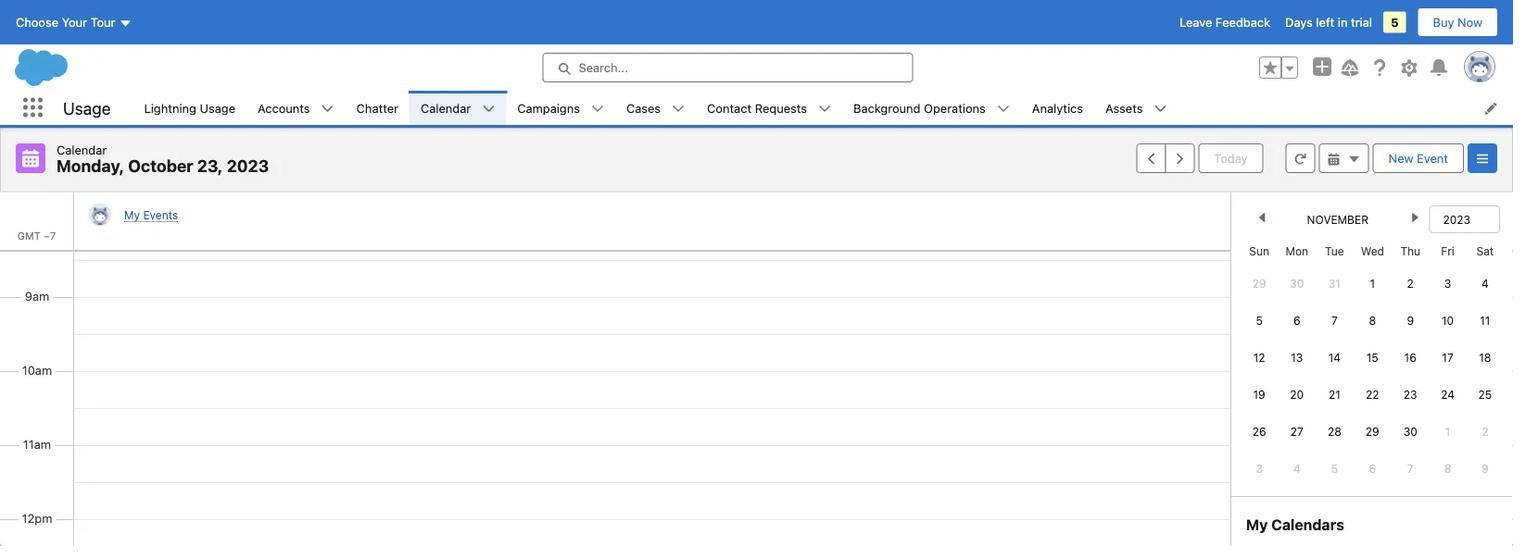 Task type: vqa. For each thing, say whether or not it's contained in the screenshot.


Task type: describe. For each thing, give the bounding box(es) containing it.
23,
[[197, 156, 223, 176]]

31
[[1329, 277, 1341, 290]]

11am
[[23, 438, 51, 452]]

0 horizontal spatial 2
[[1407, 277, 1414, 290]]

1 horizontal spatial group
[[1259, 57, 1298, 79]]

1 horizontal spatial 8
[[1444, 462, 1452, 475]]

list containing lightning usage
[[133, 91, 1513, 125]]

my events
[[124, 209, 178, 221]]

choose
[[16, 15, 58, 29]]

event
[[1417, 152, 1448, 165]]

1 vertical spatial 5
[[1256, 314, 1263, 327]]

wed
[[1361, 245, 1384, 258]]

calendar for calendar monday, october 23, 2023
[[57, 143, 107, 157]]

choose your tour button
[[15, 7, 133, 37]]

assets list item
[[1094, 91, 1178, 125]]

leave feedback
[[1180, 15, 1271, 29]]

fri
[[1441, 245, 1455, 258]]

new event button
[[1373, 144, 1464, 173]]

0 horizontal spatial 29
[[1253, 277, 1266, 290]]

now
[[1458, 15, 1483, 29]]

tue
[[1325, 245, 1344, 258]]

text default image for calendar
[[482, 102, 495, 115]]

text default image up november on the right top of the page
[[1328, 153, 1341, 166]]

new
[[1389, 152, 1414, 165]]

assets link
[[1094, 91, 1154, 125]]

analytics link
[[1021, 91, 1094, 125]]

text default image for cases
[[672, 102, 685, 115]]

calendar list item
[[410, 91, 506, 125]]

16
[[1405, 351, 1417, 364]]

11
[[1480, 314, 1491, 327]]

contact requests list item
[[696, 91, 842, 125]]

5 for days left in trial
[[1391, 15, 1399, 29]]

lightning usage
[[144, 101, 235, 115]]

buy
[[1433, 15, 1454, 29]]

background operations
[[853, 101, 986, 115]]

1 vertical spatial 3
[[1256, 462, 1263, 475]]

lightning
[[144, 101, 196, 115]]

0 vertical spatial 1
[[1370, 277, 1375, 290]]

1 horizontal spatial usage
[[200, 101, 235, 115]]

chatter link
[[345, 91, 410, 125]]

chatter
[[356, 101, 398, 115]]

accounts link
[[247, 91, 321, 125]]

accounts
[[258, 101, 310, 115]]

contact requests link
[[696, 91, 818, 125]]

grid containing sun
[[1241, 237, 1504, 487]]

assets
[[1106, 101, 1143, 115]]

text default image for accounts
[[321, 102, 334, 115]]

10
[[1442, 314, 1454, 327]]

leave
[[1180, 15, 1212, 29]]

1 vertical spatial 1
[[1445, 425, 1451, 438]]

lightning usage link
[[133, 91, 247, 125]]

text default image left new
[[1348, 153, 1361, 166]]

22
[[1366, 388, 1379, 401]]

10am
[[22, 364, 52, 378]]

requests
[[755, 101, 807, 115]]

sun
[[1249, 245, 1270, 258]]

october
[[128, 156, 193, 176]]

calendar link
[[410, 91, 482, 125]]

20
[[1290, 388, 1304, 401]]

days
[[1285, 15, 1313, 29]]

days left in trial
[[1285, 15, 1372, 29]]

0 horizontal spatial usage
[[63, 98, 111, 118]]

1 vertical spatial 4
[[1294, 462, 1301, 475]]

12pm
[[22, 512, 52, 526]]

november
[[1307, 213, 1369, 226]]

new event
[[1389, 152, 1448, 165]]

calendar monday, october 23, 2023
[[57, 143, 269, 176]]

trial
[[1351, 15, 1372, 29]]

1 vertical spatial 7
[[1407, 462, 1414, 475]]



Task type: locate. For each thing, give the bounding box(es) containing it.
28
[[1328, 425, 1342, 438]]

0 horizontal spatial 6
[[1294, 314, 1301, 327]]

text default image right operations
[[997, 102, 1010, 115]]

1
[[1370, 277, 1375, 290], [1445, 425, 1451, 438]]

1 down 24
[[1445, 425, 1451, 438]]

0 vertical spatial calendar
[[421, 101, 471, 115]]

left
[[1316, 15, 1335, 29]]

leave feedback link
[[1180, 15, 1271, 29]]

1 horizontal spatial 4
[[1482, 277, 1489, 290]]

0 horizontal spatial 9
[[1407, 314, 1414, 327]]

1 vertical spatial 29
[[1366, 425, 1380, 438]]

today
[[1214, 152, 1248, 165]]

24
[[1441, 388, 1455, 401]]

text default image right assets
[[1154, 102, 1167, 115]]

group
[[1259, 57, 1298, 79], [1136, 144, 1195, 173]]

9
[[1407, 314, 1414, 327], [1482, 462, 1489, 475]]

1 horizontal spatial 2
[[1482, 425, 1489, 438]]

19
[[1253, 388, 1266, 401]]

0 vertical spatial 2
[[1407, 277, 1414, 290]]

text default image left campaigns at top left
[[482, 102, 495, 115]]

0 vertical spatial 8
[[1369, 314, 1376, 327]]

analytics
[[1032, 101, 1083, 115]]

1 horizontal spatial 3
[[1445, 277, 1451, 290]]

9 up 16
[[1407, 314, 1414, 327]]

1 vertical spatial calendar
[[57, 143, 107, 157]]

contact requests
[[707, 101, 807, 115]]

3 down the 26
[[1256, 462, 1263, 475]]

1 vertical spatial my
[[1246, 516, 1268, 534]]

my
[[124, 209, 140, 221], [1246, 516, 1268, 534]]

−7
[[43, 230, 56, 242]]

0 horizontal spatial 4
[[1294, 462, 1301, 475]]

text default image right accounts on the left of page
[[321, 102, 334, 115]]

1 horizontal spatial 7
[[1407, 462, 1414, 475]]

my left the calendars
[[1246, 516, 1268, 534]]

8 up 15 on the bottom right
[[1369, 314, 1376, 327]]

sat
[[1477, 245, 1494, 258]]

0 vertical spatial 4
[[1482, 277, 1489, 290]]

text default image
[[591, 102, 604, 115], [672, 102, 685, 115], [1154, 102, 1167, 115], [1348, 153, 1361, 166]]

0 vertical spatial my
[[124, 209, 140, 221]]

7 down 23
[[1407, 462, 1414, 475]]

cases list item
[[615, 91, 696, 125]]

background operations link
[[842, 91, 997, 125]]

8 down 24
[[1444, 462, 1452, 475]]

my for my events
[[124, 209, 140, 221]]

0 vertical spatial 5
[[1391, 15, 1399, 29]]

text default image down search...
[[591, 102, 604, 115]]

29
[[1253, 277, 1266, 290], [1366, 425, 1380, 438]]

gmt
[[17, 230, 41, 242]]

5 up 12
[[1256, 314, 1263, 327]]

my for my calendars
[[1246, 516, 1268, 534]]

thu
[[1401, 245, 1421, 258]]

usage
[[63, 98, 111, 118], [200, 101, 235, 115]]

5 down 28
[[1331, 462, 1338, 475]]

campaigns list item
[[506, 91, 615, 125]]

2 horizontal spatial 5
[[1391, 15, 1399, 29]]

text default image for background operations
[[997, 102, 1010, 115]]

5 for 4
[[1331, 462, 1338, 475]]

0 horizontal spatial 3
[[1256, 462, 1263, 475]]

2
[[1407, 277, 1414, 290], [1482, 425, 1489, 438]]

your
[[62, 15, 87, 29]]

1 down wed
[[1370, 277, 1375, 290]]

tour
[[90, 15, 115, 29]]

1 horizontal spatial 6
[[1369, 462, 1376, 475]]

calendar inside "calendar monday, october 23, 2023"
[[57, 143, 107, 157]]

calendar inside list item
[[421, 101, 471, 115]]

calendar left october
[[57, 143, 107, 157]]

1 horizontal spatial 9
[[1482, 462, 1489, 475]]

30 down 23
[[1404, 425, 1418, 438]]

5
[[1391, 15, 1399, 29], [1256, 314, 1263, 327], [1331, 462, 1338, 475]]

1 horizontal spatial 1
[[1445, 425, 1451, 438]]

6 up 13
[[1294, 314, 1301, 327]]

buy now
[[1433, 15, 1483, 29]]

0 vertical spatial group
[[1259, 57, 1298, 79]]

in
[[1338, 15, 1348, 29]]

cases link
[[615, 91, 672, 125]]

27
[[1291, 425, 1304, 438]]

17
[[1442, 351, 1454, 364]]

1 horizontal spatial calendar
[[421, 101, 471, 115]]

usage up monday,
[[63, 98, 111, 118]]

group down days
[[1259, 57, 1298, 79]]

text default image for assets
[[1154, 102, 1167, 115]]

1 vertical spatial 30
[[1404, 425, 1418, 438]]

2023
[[227, 156, 269, 176]]

4 down 27
[[1294, 462, 1301, 475]]

my inside my events link
[[124, 209, 140, 221]]

4 down sat
[[1482, 277, 1489, 290]]

my left events
[[124, 209, 140, 221]]

1 horizontal spatial 5
[[1331, 462, 1338, 475]]

0 horizontal spatial 5
[[1256, 314, 1263, 327]]

cases
[[626, 101, 661, 115]]

calendar for calendar
[[421, 101, 471, 115]]

18
[[1479, 351, 1491, 364]]

campaigns
[[517, 101, 580, 115]]

text default image inside the "assets" list item
[[1154, 102, 1167, 115]]

7 up "14"
[[1332, 314, 1338, 327]]

text default image inside calendar list item
[[482, 102, 495, 115]]

0 vertical spatial 6
[[1294, 314, 1301, 327]]

text default image
[[321, 102, 334, 115], [482, 102, 495, 115], [818, 102, 831, 115], [997, 102, 1010, 115], [1328, 153, 1341, 166]]

text default image inside accounts list item
[[321, 102, 334, 115]]

contact
[[707, 101, 752, 115]]

1 vertical spatial 8
[[1444, 462, 1452, 475]]

15
[[1367, 351, 1379, 364]]

group down the "assets" list item
[[1136, 144, 1195, 173]]

today button
[[1199, 144, 1264, 173]]

1 horizontal spatial 29
[[1366, 425, 1380, 438]]

25
[[1479, 388, 1492, 401]]

5 right trial
[[1391, 15, 1399, 29]]

background
[[853, 101, 921, 115]]

0 horizontal spatial 1
[[1370, 277, 1375, 290]]

grid
[[1241, 237, 1504, 487]]

13
[[1291, 351, 1303, 364]]

accounts list item
[[247, 91, 345, 125]]

6
[[1294, 314, 1301, 327], [1369, 462, 1376, 475]]

mon
[[1286, 245, 1309, 258]]

0 horizontal spatial group
[[1136, 144, 1195, 173]]

text default image for contact requests
[[818, 102, 831, 115]]

1 vertical spatial 6
[[1369, 462, 1376, 475]]

background operations list item
[[842, 91, 1021, 125]]

text default image inside campaigns list item
[[591, 102, 604, 115]]

0 horizontal spatial 8
[[1369, 314, 1376, 327]]

7
[[1332, 314, 1338, 327], [1407, 462, 1414, 475]]

23
[[1404, 388, 1417, 401]]

search... button
[[543, 53, 913, 82]]

text default image right requests
[[818, 102, 831, 115]]

usage right the lightning
[[200, 101, 235, 115]]

9 down the 25
[[1482, 462, 1489, 475]]

calendar right "chatter"
[[421, 101, 471, 115]]

1 vertical spatial 2
[[1482, 425, 1489, 438]]

text default image inside contact requests list item
[[818, 102, 831, 115]]

buy now button
[[1417, 7, 1498, 37]]

0 vertical spatial 29
[[1253, 277, 1266, 290]]

operations
[[924, 101, 986, 115]]

my events link
[[124, 209, 178, 222]]

3 down fri
[[1445, 277, 1451, 290]]

0 vertical spatial 30
[[1290, 277, 1304, 290]]

1 horizontal spatial 30
[[1404, 425, 1418, 438]]

monday,
[[57, 156, 124, 176]]

1 vertical spatial group
[[1136, 144, 1195, 173]]

30
[[1290, 277, 1304, 290], [1404, 425, 1418, 438]]

0 horizontal spatial 30
[[1290, 277, 1304, 290]]

text default image right cases
[[672, 102, 685, 115]]

2 down thu
[[1407, 277, 1414, 290]]

gmt −7
[[17, 230, 56, 242]]

my calendars
[[1246, 516, 1344, 534]]

30 down mon at top
[[1290, 277, 1304, 290]]

text default image inside the cases list item
[[672, 102, 685, 115]]

6 down 22 on the bottom of the page
[[1369, 462, 1376, 475]]

9am
[[25, 290, 49, 303]]

4
[[1482, 277, 1489, 290], [1294, 462, 1301, 475]]

8
[[1369, 314, 1376, 327], [1444, 462, 1452, 475]]

2 vertical spatial 5
[[1331, 462, 1338, 475]]

1 horizontal spatial my
[[1246, 516, 1268, 534]]

29 down sun
[[1253, 277, 1266, 290]]

29 down 22 on the bottom of the page
[[1366, 425, 1380, 438]]

0 horizontal spatial calendar
[[57, 143, 107, 157]]

21
[[1329, 388, 1341, 401]]

14
[[1329, 351, 1341, 364]]

calendar
[[421, 101, 471, 115], [57, 143, 107, 157]]

campaigns link
[[506, 91, 591, 125]]

0 horizontal spatial 7
[[1332, 314, 1338, 327]]

calendars
[[1272, 516, 1344, 534]]

text default image for campaigns
[[591, 102, 604, 115]]

choose your tour
[[16, 15, 115, 29]]

3
[[1445, 277, 1451, 290], [1256, 462, 1263, 475]]

1 vertical spatial 9
[[1482, 462, 1489, 475]]

events
[[143, 209, 178, 221]]

2 down the 25
[[1482, 425, 1489, 438]]

0 vertical spatial 7
[[1332, 314, 1338, 327]]

0 vertical spatial 9
[[1407, 314, 1414, 327]]

text default image inside background operations list item
[[997, 102, 1010, 115]]

26
[[1253, 425, 1266, 438]]

12
[[1254, 351, 1265, 364]]

feedback
[[1216, 15, 1271, 29]]

0 horizontal spatial my
[[124, 209, 140, 221]]

list
[[133, 91, 1513, 125]]

search...
[[579, 61, 628, 75]]

0 vertical spatial 3
[[1445, 277, 1451, 290]]



